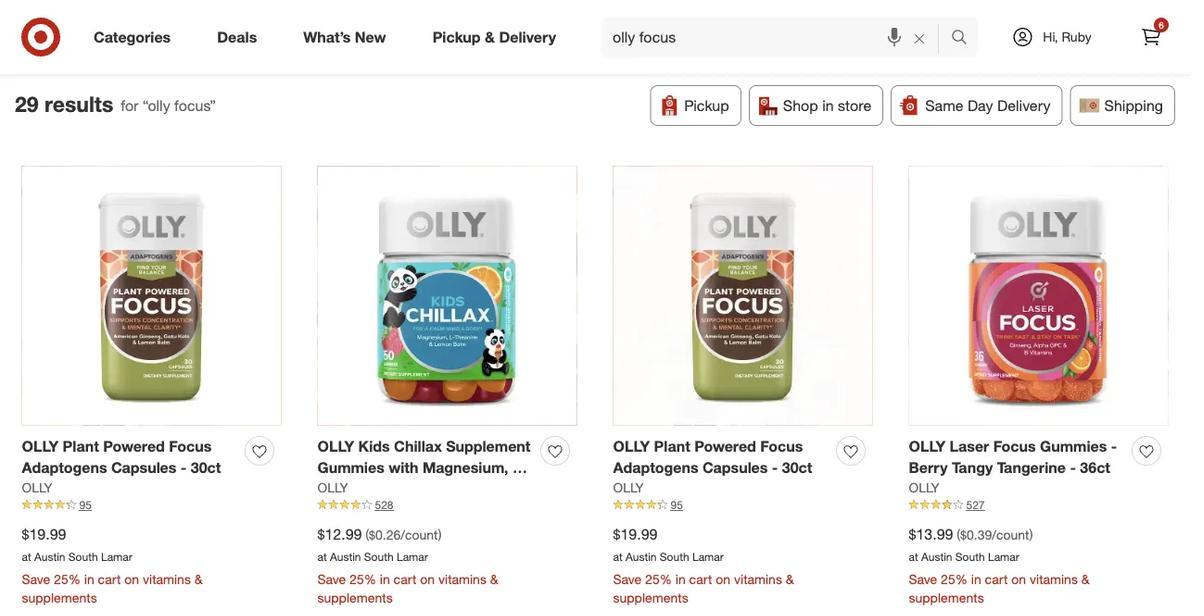 Task type: locate. For each thing, give the bounding box(es) containing it.
2 vitamins from the left
[[438, 572, 487, 588]]

olly inside olly laser focus gummies - berry tangy tangerine - 36ct
[[909, 438, 946, 456]]

olly plant powered focus adaptogens capsules - 30ct for 1st 95 link from the left
[[22, 438, 221, 477]]

& inside olly kids chillax supplement gummies with magnesium, l- theanine & lemon balm - sunny sherbet - 50ct
[[387, 480, 397, 499]]

lamar inside $12.99 ( $0.26 /count ) at austin south lamar save 25% in cart on vitamins & supplements
[[397, 550, 428, 564]]

0 horizontal spatial pickup
[[433, 28, 481, 46]]

( right $13.99
[[957, 527, 960, 544]]

1 95 from the left
[[79, 499, 92, 512]]

1 vertical spatial delivery
[[997, 97, 1051, 115]]

2 focus from the left
[[760, 438, 803, 456]]

& inside $12.99 ( $0.26 /count ) at austin south lamar save 25% in cart on vitamins & supplements
[[490, 572, 498, 588]]

2 ) from the left
[[1030, 527, 1033, 544]]

1 horizontal spatial powered
[[695, 438, 756, 456]]

) inside $13.99 ( $0.39 /count ) at austin south lamar save 25% in cart on vitamins & supplements
[[1030, 527, 1033, 544]]

2 capsules from the left
[[703, 459, 768, 477]]

2 $19.99 at austin south lamar save 25% in cart on vitamins & supplements from the left
[[613, 526, 794, 606]]

1 olly plant powered focus adaptogens capsules - 30ct link from the left
[[22, 437, 238, 479]]

( right $12.99
[[366, 527, 369, 544]]

4 save from the left
[[909, 572, 937, 588]]

3 olly link from the left
[[613, 479, 644, 498]]

2 $19.99 from the left
[[613, 526, 658, 544]]

( inside $12.99 ( $0.26 /count ) at austin south lamar save 25% in cart on vitamins & supplements
[[366, 527, 369, 544]]

/count inside $12.99 ( $0.26 /count ) at austin south lamar save 25% in cart on vitamins & supplements
[[401, 527, 438, 544]]

1 30ct from the left
[[191, 459, 221, 477]]

0 horizontal spatial capsules
[[111, 459, 176, 477]]

2 on from the left
[[420, 572, 435, 588]]

pickup inside pickup & delivery link
[[433, 28, 481, 46]]

4 cart from the left
[[985, 572, 1008, 588]]

focus
[[169, 438, 212, 456], [760, 438, 803, 456], [993, 438, 1036, 456]]

in
[[822, 97, 834, 115], [84, 572, 94, 588], [380, 572, 390, 588], [676, 572, 686, 588], [971, 572, 981, 588]]

527 link
[[909, 498, 1168, 514]]

categories
[[94, 28, 171, 46]]

$19.99 at austin south lamar save 25% in cart on vitamins & supplements for 1st 95 link from the left
[[22, 526, 203, 606]]

50ct
[[435, 502, 466, 520]]

1 cart from the left
[[98, 572, 121, 588]]

/count inside $13.99 ( $0.39 /count ) at austin south lamar save 25% in cart on vitamins & supplements
[[992, 527, 1030, 544]]

1 $19.99 from the left
[[22, 526, 66, 544]]

0 horizontal spatial olly plant powered focus adaptogens capsules - 30ct
[[22, 438, 221, 477]]

what's new
[[303, 28, 386, 46]]

0 horizontal spatial /count
[[401, 527, 438, 544]]

adaptogens for 1st 95 link from the left
[[22, 459, 107, 477]]

2 save from the left
[[317, 572, 346, 588]]

1 olly plant powered focus adaptogens capsules - 30ct from the left
[[22, 438, 221, 477]]

new
[[355, 28, 386, 46]]

austin inside $13.99 ( $0.39 /count ) at austin south lamar save 25% in cart on vitamins & supplements
[[921, 550, 952, 564]]

3 south from the left
[[660, 550, 689, 564]]

plant
[[63, 438, 99, 456], [654, 438, 690, 456]]

2 lamar from the left
[[397, 550, 428, 564]]

$19.99 at austin south lamar save 25% in cart on vitamins & supplements for 2nd 95 link from left
[[613, 526, 794, 606]]

36ct
[[1080, 459, 1110, 477]]

0 horizontal spatial adaptogens
[[22, 459, 107, 477]]

25% inside $13.99 ( $0.39 /count ) at austin south lamar save 25% in cart on vitamins & supplements
[[941, 572, 968, 588]]

0 horizontal spatial 95 link
[[22, 498, 281, 514]]

1 horizontal spatial )
[[1030, 527, 1033, 544]]

1 $19.99 at austin south lamar save 25% in cart on vitamins & supplements from the left
[[22, 526, 203, 606]]

at inside $13.99 ( $0.39 /count ) at austin south lamar save 25% in cart on vitamins & supplements
[[909, 550, 918, 564]]

adaptogens
[[22, 459, 107, 477], [613, 459, 698, 477]]

25%
[[54, 572, 81, 588], [350, 572, 376, 588], [645, 572, 672, 588], [941, 572, 968, 588]]

95 for olly 'link' for 2nd 95 link from left
[[671, 499, 683, 512]]

1 horizontal spatial adaptogens
[[613, 459, 698, 477]]

delivery inside same day delivery button
[[997, 97, 1051, 115]]

olly laser focus gummies - berry tangy tangerine - 36ct image
[[909, 167, 1168, 426], [909, 167, 1168, 426]]

1 horizontal spatial $19.99 at austin south lamar save 25% in cart on vitamins & supplements
[[613, 526, 794, 606]]

1 ) from the left
[[438, 527, 442, 544]]

0 horizontal spatial olly plant powered focus adaptogens capsules - 30ct link
[[22, 437, 238, 479]]

2 supplements from the left
[[317, 590, 393, 606]]

1 ( from the left
[[366, 527, 369, 544]]

pickup
[[433, 28, 481, 46], [684, 97, 729, 115]]

chillax
[[394, 438, 442, 456]]

0 horizontal spatial delivery
[[499, 28, 556, 46]]

$13.99 ( $0.39 /count ) at austin south lamar save 25% in cart on vitamins & supplements
[[909, 526, 1090, 606]]

at
[[22, 550, 31, 564], [317, 550, 327, 564], [613, 550, 623, 564], [909, 550, 918, 564]]

$0.26
[[369, 527, 401, 544]]

0 vertical spatial gummies
[[1040, 438, 1107, 456]]

-
[[1111, 438, 1117, 456], [181, 459, 187, 477], [772, 459, 778, 477], [1070, 459, 1076, 477], [493, 480, 499, 499], [425, 502, 431, 520]]

2 ( from the left
[[957, 527, 960, 544]]

0 horizontal spatial 30ct
[[191, 459, 221, 477]]

3 austin from the left
[[626, 550, 657, 564]]

capsules
[[111, 459, 176, 477], [703, 459, 768, 477]]

2 25% from the left
[[350, 572, 376, 588]]

1 adaptogens from the left
[[22, 459, 107, 477]]

theanine
[[317, 480, 382, 499]]

gummies up theanine
[[317, 459, 384, 477]]

/count
[[401, 527, 438, 544], [992, 527, 1030, 544]]

6 link
[[1131, 17, 1172, 57]]

1 focus from the left
[[169, 438, 212, 456]]

0 horizontal spatial $19.99 at austin south lamar save 25% in cart on vitamins & supplements
[[22, 526, 203, 606]]

0 vertical spatial delivery
[[499, 28, 556, 46]]

cart
[[98, 572, 121, 588], [394, 572, 417, 588], [689, 572, 712, 588], [985, 572, 1008, 588]]

2 30ct from the left
[[782, 459, 812, 477]]

30ct
[[191, 459, 221, 477], [782, 459, 812, 477]]

0 horizontal spatial focus
[[169, 438, 212, 456]]

3 at from the left
[[613, 550, 623, 564]]

powered
[[103, 438, 165, 456], [695, 438, 756, 456]]

1 supplements from the left
[[22, 590, 97, 606]]

tangy
[[952, 459, 993, 477]]

delivery for pickup & delivery
[[499, 28, 556, 46]]

olly plant powered focus adaptogens capsules - 30ct link
[[22, 437, 238, 479], [613, 437, 829, 479]]

3 lamar from the left
[[692, 550, 724, 564]]

shipping button
[[1070, 85, 1175, 126]]

95
[[79, 499, 92, 512], [671, 499, 683, 512]]

) for tangy
[[1030, 527, 1033, 544]]

1 horizontal spatial olly plant powered focus adaptogens capsules - 30ct link
[[613, 437, 829, 479]]

2 powered from the left
[[695, 438, 756, 456]]

capsules for 2nd 95 link from left
[[703, 459, 768, 477]]

olly plant powered focus adaptogens capsules - 30ct
[[22, 438, 221, 477], [613, 438, 812, 477]]

olly link
[[22, 479, 52, 498], [317, 479, 348, 498], [613, 479, 644, 498], [909, 479, 939, 498]]

2 95 from the left
[[671, 499, 683, 512]]

pickup inside pickup 'button'
[[684, 97, 729, 115]]

1 horizontal spatial plant
[[654, 438, 690, 456]]

what's new link
[[288, 17, 409, 57]]

4 olly link from the left
[[909, 479, 939, 498]]

1 horizontal spatial focus
[[760, 438, 803, 456]]

lamar inside $13.99 ( $0.39 /count ) at austin south lamar save 25% in cart on vitamins & supplements
[[988, 550, 1019, 564]]

1 vertical spatial gummies
[[317, 459, 384, 477]]

1 on from the left
[[125, 572, 139, 588]]

/count down "sherbet" at the left bottom
[[401, 527, 438, 544]]

) down 527 'link'
[[1030, 527, 1033, 544]]

2 /count from the left
[[992, 527, 1030, 544]]

What can we help you find? suggestions appear below search field
[[602, 17, 956, 57]]

1 horizontal spatial pickup
[[684, 97, 729, 115]]

1 capsules from the left
[[111, 459, 176, 477]]

4 on from the left
[[1012, 572, 1026, 588]]

what's
[[303, 28, 351, 46]]

1 horizontal spatial gummies
[[1040, 438, 1107, 456]]

focus"
[[174, 97, 216, 115]]

south inside $12.99 ( $0.26 /count ) at austin south lamar save 25% in cart on vitamins & supplements
[[364, 550, 394, 564]]

austin
[[34, 550, 65, 564], [330, 550, 361, 564], [626, 550, 657, 564], [921, 550, 952, 564]]

4 supplements from the left
[[909, 590, 984, 606]]

&
[[485, 28, 495, 46], [387, 480, 397, 499], [194, 572, 203, 588], [490, 572, 498, 588], [786, 572, 794, 588], [1082, 572, 1090, 588]]

pickup for pickup
[[684, 97, 729, 115]]

4 austin from the left
[[921, 550, 952, 564]]

2 olly plant powered focus adaptogens capsules - 30ct link from the left
[[613, 437, 829, 479]]

2 horizontal spatial focus
[[993, 438, 1036, 456]]

2 adaptogens from the left
[[613, 459, 698, 477]]

delivery inside pickup & delivery link
[[499, 28, 556, 46]]

on inside $12.99 ( $0.26 /count ) at austin south lamar save 25% in cart on vitamins & supplements
[[420, 572, 435, 588]]

95 link
[[22, 498, 281, 514], [613, 498, 873, 514]]

3 focus from the left
[[993, 438, 1036, 456]]

berry
[[909, 459, 948, 477]]

0 horizontal spatial $19.99
[[22, 526, 66, 544]]

1 lamar from the left
[[101, 550, 132, 564]]

1 horizontal spatial delivery
[[997, 97, 1051, 115]]

focus for 1st 95 link from the left
[[169, 438, 212, 456]]

3 25% from the left
[[645, 572, 672, 588]]

& inside $13.99 ( $0.39 /count ) at austin south lamar save 25% in cart on vitamins & supplements
[[1082, 572, 1090, 588]]

0 horizontal spatial )
[[438, 527, 442, 544]]

1 vitamins from the left
[[143, 572, 191, 588]]

clear all button
[[110, 26, 164, 47]]

1 horizontal spatial 30ct
[[782, 459, 812, 477]]

30ct for 2nd 95 link from left
[[782, 459, 812, 477]]

in inside $12.99 ( $0.26 /count ) at austin south lamar save 25% in cart on vitamins & supplements
[[380, 572, 390, 588]]

1 horizontal spatial olly plant powered focus adaptogens capsules - 30ct
[[613, 438, 812, 477]]

( inside $13.99 ( $0.39 /count ) at austin south lamar save 25% in cart on vitamins & supplements
[[957, 527, 960, 544]]

1 95 link from the left
[[22, 498, 281, 514]]

) inside $12.99 ( $0.26 /count ) at austin south lamar save 25% in cart on vitamins & supplements
[[438, 527, 442, 544]]

olly
[[29, 27, 59, 43], [22, 438, 59, 456], [317, 438, 354, 456], [613, 438, 650, 456], [909, 438, 946, 456], [22, 480, 52, 496], [317, 480, 348, 496], [613, 480, 644, 496], [909, 480, 939, 496]]

deals link
[[201, 17, 280, 57]]

95 for olly 'link' related to 1st 95 link from the left
[[79, 499, 92, 512]]

on inside $13.99 ( $0.39 /count ) at austin south lamar save 25% in cart on vitamins & supplements
[[1012, 572, 1026, 588]]

3 supplements from the left
[[613, 590, 689, 606]]

supplements inside $12.99 ( $0.26 /count ) at austin south lamar save 25% in cart on vitamins & supplements
[[317, 590, 393, 606]]

l-
[[513, 459, 527, 477]]

2 austin from the left
[[330, 550, 361, 564]]

1 vertical spatial pickup
[[684, 97, 729, 115]]

gummies up 36ct
[[1040, 438, 1107, 456]]

3 on from the left
[[716, 572, 731, 588]]

) down 50ct
[[438, 527, 442, 544]]

/count down 527 'link'
[[992, 527, 1030, 544]]

save
[[22, 572, 50, 588], [317, 572, 346, 588], [613, 572, 642, 588], [909, 572, 937, 588]]

2 olly plant powered focus adaptogens capsules - 30ct from the left
[[613, 438, 812, 477]]

0 horizontal spatial plant
[[63, 438, 99, 456]]

olly plant powered focus adaptogens capsules - 30ct image
[[22, 167, 281, 426], [22, 167, 281, 426], [613, 167, 873, 426], [613, 167, 873, 426]]

1 /count from the left
[[401, 527, 438, 544]]

$19.99
[[22, 526, 66, 544], [613, 526, 658, 544]]

1 horizontal spatial $19.99
[[613, 526, 658, 544]]

on
[[125, 572, 139, 588], [420, 572, 435, 588], [716, 572, 731, 588], [1012, 572, 1026, 588]]

(
[[366, 527, 369, 544], [957, 527, 960, 544]]

supplements
[[22, 590, 97, 606], [317, 590, 393, 606], [613, 590, 689, 606], [909, 590, 984, 606]]

2 cart from the left
[[394, 572, 417, 588]]

4 south from the left
[[956, 550, 985, 564]]

1 horizontal spatial capsules
[[703, 459, 768, 477]]

)
[[438, 527, 442, 544], [1030, 527, 1033, 544]]

vitamins
[[143, 572, 191, 588], [438, 572, 487, 588], [734, 572, 782, 588], [1030, 572, 1078, 588]]

with
[[389, 459, 419, 477]]

$19.99 at austin south lamar save 25% in cart on vitamins & supplements
[[22, 526, 203, 606], [613, 526, 794, 606]]

0 horizontal spatial gummies
[[317, 459, 384, 477]]

1 horizontal spatial 95 link
[[613, 498, 873, 514]]

south
[[68, 550, 98, 564], [364, 550, 394, 564], [660, 550, 689, 564], [956, 550, 985, 564]]

0 vertical spatial pickup
[[433, 28, 481, 46]]

4 vitamins from the left
[[1030, 572, 1078, 588]]

2 south from the left
[[364, 550, 394, 564]]

1 olly link from the left
[[22, 479, 52, 498]]

olly kids chillax supplement gummies with magnesium, l-theanine & lemon balm - sunny sherbet - 50ct image
[[317, 167, 577, 426], [317, 167, 577, 426]]

adaptogens for 2nd 95 link from left
[[613, 459, 698, 477]]

2 at from the left
[[317, 550, 327, 564]]

0 horizontal spatial (
[[366, 527, 369, 544]]

same day delivery button
[[891, 85, 1063, 126]]

delivery
[[499, 28, 556, 46], [997, 97, 1051, 115]]

4 at from the left
[[909, 550, 918, 564]]

1 horizontal spatial /count
[[992, 527, 1030, 544]]

0 horizontal spatial 95
[[79, 499, 92, 512]]

search button
[[943, 17, 987, 61]]

1 horizontal spatial (
[[957, 527, 960, 544]]

1 horizontal spatial 95
[[671, 499, 683, 512]]

1 25% from the left
[[54, 572, 81, 588]]

2 olly link from the left
[[317, 479, 348, 498]]

0 horizontal spatial powered
[[103, 438, 165, 456]]

4 25% from the left
[[941, 572, 968, 588]]

cart inside $12.99 ( $0.26 /count ) at austin south lamar save 25% in cart on vitamins & supplements
[[394, 572, 417, 588]]

lamar
[[101, 550, 132, 564], [397, 550, 428, 564], [692, 550, 724, 564], [988, 550, 1019, 564]]

4 lamar from the left
[[988, 550, 1019, 564]]

3 save from the left
[[613, 572, 642, 588]]



Task type: describe. For each thing, give the bounding box(es) containing it.
olly laser focus gummies - berry tangy tangerine - 36ct link
[[909, 437, 1125, 479]]

lemon
[[401, 480, 449, 499]]

vitamins inside $12.99 ( $0.26 /count ) at austin south lamar save 25% in cart on vitamins & supplements
[[438, 572, 487, 588]]

30ct for 1st 95 link from the left
[[191, 459, 221, 477]]

olly kids chillax supplement gummies with magnesium, l- theanine & lemon balm - sunny sherbet - 50ct
[[317, 438, 531, 520]]

capsules for 1st 95 link from the left
[[111, 459, 176, 477]]

1 powered from the left
[[103, 438, 165, 456]]

focus inside olly laser focus gummies - berry tangy tangerine - 36ct
[[993, 438, 1036, 456]]

for
[[121, 97, 138, 115]]

supplements inside $13.99 ( $0.39 /count ) at austin south lamar save 25% in cart on vitamins & supplements
[[909, 590, 984, 606]]

austin inside $12.99 ( $0.26 /count ) at austin south lamar save 25% in cart on vitamins & supplements
[[330, 550, 361, 564]]

cart inside $13.99 ( $0.39 /count ) at austin south lamar save 25% in cart on vitamins & supplements
[[985, 572, 1008, 588]]

olly button
[[15, 15, 92, 56]]

$12.99 ( $0.26 /count ) at austin south lamar save 25% in cart on vitamins & supplements
[[317, 526, 498, 606]]

olly laser focus gummies - berry tangy tangerine - 36ct
[[909, 438, 1117, 477]]

olly plant powered focus adaptogens capsules - 30ct for 2nd 95 link from left
[[613, 438, 812, 477]]

25% inside $12.99 ( $0.26 /count ) at austin south lamar save 25% in cart on vitamins & supplements
[[350, 572, 376, 588]]

clear all
[[110, 27, 164, 46]]

2 plant from the left
[[654, 438, 690, 456]]

( for $13.99
[[957, 527, 960, 544]]

south inside $13.99 ( $0.39 /count ) at austin south lamar save 25% in cart on vitamins & supplements
[[956, 550, 985, 564]]

/count for $12.99
[[401, 527, 438, 544]]

day
[[968, 97, 993, 115]]

pickup for pickup & delivery
[[433, 28, 481, 46]]

528 link
[[317, 498, 577, 514]]

magnesium,
[[423, 459, 508, 477]]

olly link for 527 'link'
[[909, 479, 939, 498]]

2 95 link from the left
[[613, 498, 873, 514]]

29 results for "olly focus"
[[15, 91, 216, 117]]

shop in store
[[783, 97, 871, 115]]

clear
[[110, 27, 145, 46]]

results
[[44, 91, 113, 117]]

olly link for 528 link
[[317, 479, 348, 498]]

hi,
[[1043, 29, 1058, 45]]

same day delivery
[[925, 97, 1051, 115]]

1 save from the left
[[22, 572, 50, 588]]

shop in store button
[[749, 85, 884, 126]]

1 at from the left
[[22, 550, 31, 564]]

$0.39
[[960, 527, 992, 544]]

olly link for 1st 95 link from the left
[[22, 479, 52, 498]]

3 vitamins from the left
[[734, 572, 782, 588]]

"olly
[[143, 97, 170, 115]]

1 austin from the left
[[34, 550, 65, 564]]

kids
[[358, 438, 390, 456]]

olly link for 2nd 95 link from left
[[613, 479, 644, 498]]

1 south from the left
[[68, 550, 98, 564]]

search
[[943, 30, 987, 48]]

sherbet
[[365, 502, 421, 520]]

in inside $13.99 ( $0.39 /count ) at austin south lamar save 25% in cart on vitamins & supplements
[[971, 572, 981, 588]]

/count for $13.99
[[992, 527, 1030, 544]]

categories link
[[78, 17, 194, 57]]

at inside $12.99 ( $0.26 /count ) at austin south lamar save 25% in cart on vitamins & supplements
[[317, 550, 327, 564]]

all
[[149, 27, 164, 46]]

in inside button
[[822, 97, 834, 115]]

pickup & delivery
[[433, 28, 556, 46]]

delivery for same day delivery
[[997, 97, 1051, 115]]

sunny
[[317, 502, 361, 520]]

pickup button
[[650, 85, 741, 126]]

$13.99
[[909, 526, 953, 544]]

$19.99 for 1st 95 link from the left
[[22, 526, 66, 544]]

528
[[375, 499, 394, 512]]

gummies inside olly kids chillax supplement gummies with magnesium, l- theanine & lemon balm - sunny sherbet - 50ct
[[317, 459, 384, 477]]

gummies inside olly laser focus gummies - berry tangy tangerine - 36ct
[[1040, 438, 1107, 456]]

shop
[[783, 97, 818, 115]]

olly inside olly button
[[29, 27, 59, 43]]

3 cart from the left
[[689, 572, 712, 588]]

tangerine
[[997, 459, 1066, 477]]

olly plant powered focus adaptogens capsules - 30ct link for 1st 95 link from the left
[[22, 437, 238, 479]]

29
[[15, 91, 39, 117]]

olly inside olly kids chillax supplement gummies with magnesium, l- theanine & lemon balm - sunny sherbet - 50ct
[[317, 438, 354, 456]]

ruby
[[1062, 29, 1092, 45]]

527
[[966, 499, 985, 512]]

1 plant from the left
[[63, 438, 99, 456]]

) for magnesium,
[[438, 527, 442, 544]]

( for $12.99
[[366, 527, 369, 544]]

focus for 2nd 95 link from left
[[760, 438, 803, 456]]

deals
[[217, 28, 257, 46]]

balm
[[453, 480, 489, 499]]

pickup & delivery link
[[417, 17, 579, 57]]

vitamins inside $13.99 ( $0.39 /count ) at austin south lamar save 25% in cart on vitamins & supplements
[[1030, 572, 1078, 588]]

hi, ruby
[[1043, 29, 1092, 45]]

olly kids chillax supplement gummies with magnesium, l- theanine & lemon balm - sunny sherbet - 50ct link
[[317, 437, 533, 520]]

store
[[838, 97, 871, 115]]

$19.99 for 2nd 95 link from left
[[613, 526, 658, 544]]

olly plant powered focus adaptogens capsules - 30ct link for 2nd 95 link from left
[[613, 437, 829, 479]]

$12.99
[[317, 526, 362, 544]]

save inside $12.99 ( $0.26 /count ) at austin south lamar save 25% in cart on vitamins & supplements
[[317, 572, 346, 588]]

same
[[925, 97, 964, 115]]

save inside $13.99 ( $0.39 /count ) at austin south lamar save 25% in cart on vitamins & supplements
[[909, 572, 937, 588]]

laser
[[950, 438, 989, 456]]

6
[[1159, 19, 1164, 31]]

shipping
[[1105, 97, 1163, 115]]

supplement
[[446, 438, 531, 456]]



Task type: vqa. For each thing, say whether or not it's contained in the screenshot.
Filter
no



